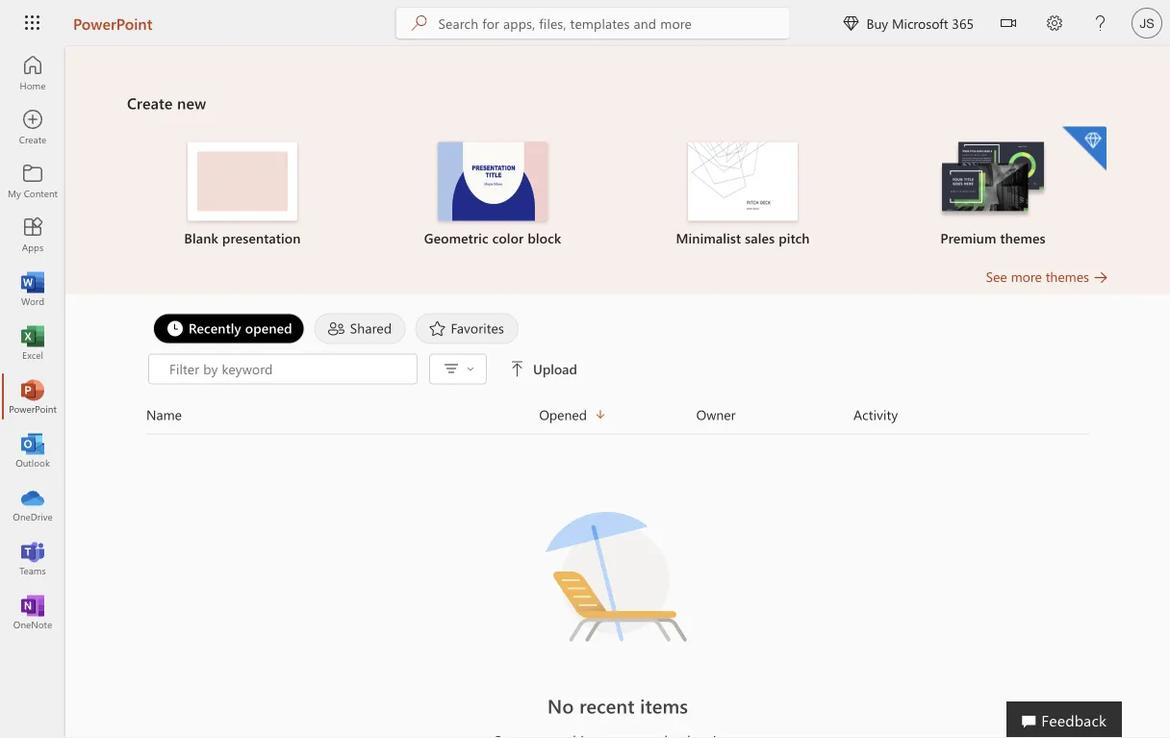 Task type: locate. For each thing, give the bounding box(es) containing it.
premium themes
[[941, 229, 1046, 247]]

see more themes button
[[986, 267, 1109, 286]]

0 vertical spatial themes
[[1000, 229, 1046, 247]]

geometric color block image
[[438, 142, 548, 221]]

see more themes
[[986, 268, 1089, 285]]

microsoft
[[892, 14, 948, 32]]

outlook image
[[23, 441, 42, 460]]

Search box. Suggestions appear as you type. search field
[[438, 8, 790, 38]]

no recent items
[[548, 693, 688, 718]]

js
[[1140, 15, 1154, 30]]

blank presentation element
[[129, 142, 356, 248]]

row
[[146, 404, 1089, 435]]

items
[[640, 693, 688, 718]]

geometric
[[424, 229, 489, 247]]


[[843, 15, 859, 31]]

empty state icon image
[[531, 488, 704, 662]]

feedback button
[[1007, 702, 1122, 738]]

shared element
[[314, 313, 406, 344]]

more
[[1011, 268, 1042, 285]]


[[1001, 15, 1016, 31]]


[[467, 365, 474, 373]]

 button
[[436, 356, 480, 383]]

activity
[[854, 406, 898, 423]]

navigation
[[0, 46, 65, 639]]

365
[[952, 14, 974, 32]]

themes right more
[[1046, 268, 1089, 285]]

word image
[[23, 279, 42, 298]]

tab list
[[148, 313, 1088, 344]]

opened
[[245, 319, 292, 337]]

recently
[[189, 319, 241, 337]]

themes
[[1000, 229, 1046, 247], [1046, 268, 1089, 285]]

status
[[382, 731, 854, 738]]

themes up more
[[1000, 229, 1046, 247]]

minimalist sales pitch element
[[629, 142, 857, 248]]

 button
[[985, 0, 1032, 50]]

create new
[[127, 92, 206, 113]]

minimalist
[[676, 229, 741, 247]]

name button
[[146, 404, 539, 426]]

onedrive image
[[23, 495, 42, 514]]

geometric color block
[[424, 229, 561, 247]]

buy
[[867, 14, 888, 32]]

owner
[[696, 406, 736, 423]]

1 vertical spatial themes
[[1046, 268, 1089, 285]]

js button
[[1124, 0, 1170, 46]]

opened
[[539, 406, 587, 423]]

recently opened
[[189, 319, 292, 337]]

upload status
[[148, 354, 1068, 384]]

no recent items status
[[382, 692, 854, 719]]

premium templates diamond image
[[1062, 127, 1107, 171]]

 upload
[[510, 360, 577, 378]]

create image
[[23, 117, 42, 137]]

see
[[986, 268, 1007, 285]]

None search field
[[396, 8, 790, 38]]

activity, column 4 of 4 column header
[[854, 404, 1089, 426]]

favorites element
[[415, 313, 519, 344]]

no
[[548, 693, 574, 718]]

 buy microsoft 365
[[843, 14, 974, 32]]

recently opened tab
[[148, 313, 310, 344]]

premium themes image
[[938, 142, 1048, 219]]

recent
[[579, 693, 635, 718]]



Task type: describe. For each thing, give the bounding box(es) containing it.
blank
[[184, 229, 218, 247]]

premium themes element
[[880, 127, 1107, 248]]

block
[[528, 229, 561, 247]]

minimalist sales pitch
[[676, 229, 810, 247]]

blank presentation
[[184, 229, 301, 247]]

favorites
[[451, 319, 504, 337]]

create
[[127, 92, 173, 113]]

row containing name
[[146, 404, 1089, 435]]

apps image
[[23, 225, 42, 244]]

shared
[[350, 319, 392, 337]]

tab list containing recently opened
[[148, 313, 1088, 344]]

themes inside "see more themes" button
[[1046, 268, 1089, 285]]

pitch
[[779, 229, 810, 247]]

premium
[[941, 229, 997, 247]]

upload
[[533, 360, 577, 378]]

powerpoint image
[[23, 387, 42, 406]]

feedback
[[1042, 709, 1107, 730]]

recently opened element
[[153, 313, 305, 344]]

sales
[[745, 229, 775, 247]]

home image
[[23, 64, 42, 83]]

none search field inside 'powerpoint' banner
[[396, 8, 790, 38]]

themes inside premium themes element
[[1000, 229, 1046, 247]]

favorites tab
[[410, 313, 524, 344]]

opened button
[[539, 404, 696, 426]]


[[510, 361, 525, 377]]

my content image
[[23, 171, 42, 191]]

Filter by keyword text field
[[167, 359, 407, 379]]

name
[[146, 406, 182, 423]]

excel image
[[23, 333, 42, 352]]

minimalist sales pitch image
[[688, 142, 798, 221]]

presentation
[[222, 229, 301, 247]]

powerpoint
[[73, 13, 153, 33]]

geometric color block element
[[379, 142, 606, 248]]

shared tab
[[310, 313, 410, 344]]

owner button
[[696, 404, 854, 426]]

color
[[492, 229, 524, 247]]

onenote image
[[23, 602, 42, 622]]

new
[[177, 92, 206, 113]]

powerpoint banner
[[0, 0, 1170, 50]]

teams image
[[23, 549, 42, 568]]



Task type: vqa. For each thing, say whether or not it's contained in the screenshot.
Rock on image
no



